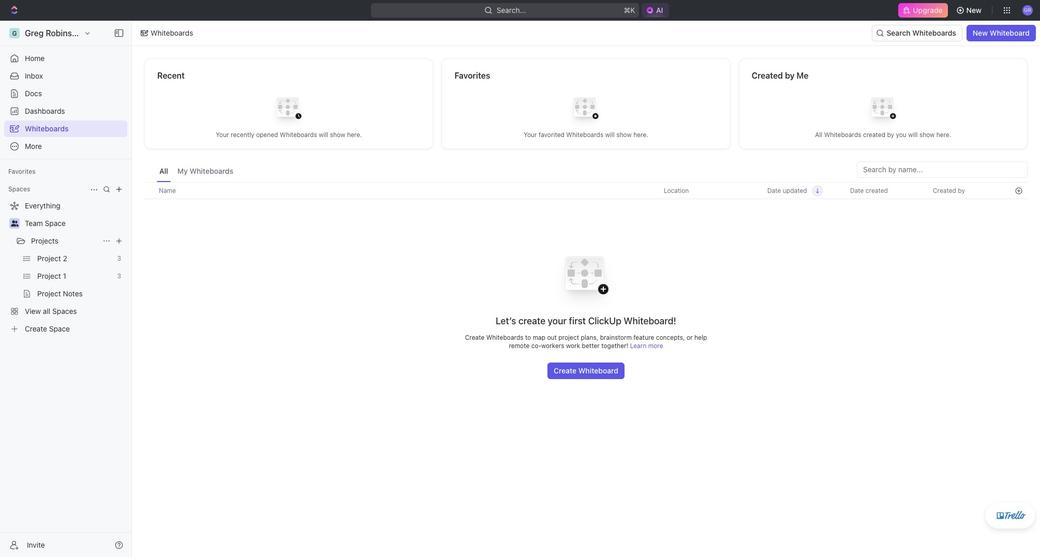 Task type: vqa. For each thing, say whether or not it's contained in the screenshot.
rightmost show
yes



Task type: describe. For each thing, give the bounding box(es) containing it.
create whiteboard
[[554, 367, 619, 376]]

notes
[[63, 290, 83, 298]]

no data image
[[554, 243, 619, 316]]

search...
[[497, 6, 526, 15]]

projects
[[31, 237, 58, 245]]

1 show from the left
[[330, 131, 346, 139]]

new for new
[[967, 6, 982, 15]]

project 2
[[37, 254, 67, 263]]

your
[[548, 316, 567, 327]]

together!
[[602, 343, 629, 350]]

team
[[25, 219, 43, 228]]

out
[[548, 334, 557, 342]]

date for date created
[[851, 187, 865, 194]]

created by me
[[752, 71, 809, 80]]

favorites button
[[4, 166, 40, 178]]

let's
[[496, 316, 517, 327]]

workspace
[[90, 28, 133, 38]]

my whiteboards button
[[175, 162, 236, 182]]

let's create your first clickup whiteboard! row
[[144, 243, 1029, 380]]

1 will from the left
[[319, 131, 329, 139]]

2
[[63, 254, 67, 263]]

search whiteboards
[[887, 28, 957, 37]]

tab list containing all
[[157, 162, 236, 182]]

greg
[[25, 28, 44, 38]]

whiteboards link
[[4, 121, 127, 137]]

no created by me whiteboards image
[[863, 89, 905, 131]]

you
[[897, 131, 907, 139]]

dashboards link
[[4, 103, 127, 120]]

learn
[[631, 343, 647, 350]]

me
[[797, 71, 809, 80]]

my
[[178, 167, 188, 176]]

everything
[[25, 201, 60, 210]]

updated
[[784, 187, 808, 194]]

learn more
[[631, 343, 664, 350]]

upgrade
[[914, 6, 943, 15]]

3 for 2
[[117, 255, 121, 263]]

3 for 1
[[117, 272, 121, 280]]

learn more link
[[631, 343, 664, 350]]

help
[[695, 334, 708, 342]]

your for favorites
[[524, 131, 537, 139]]

map
[[533, 334, 546, 342]]

team space link
[[25, 215, 125, 232]]

project notes
[[37, 290, 83, 298]]

2 show from the left
[[617, 131, 632, 139]]

location
[[664, 187, 690, 194]]

new for new whiteboard
[[974, 28, 989, 37]]

date updated
[[768, 187, 808, 194]]

3 will from the left
[[909, 131, 919, 139]]

date created button
[[845, 183, 895, 199]]

create space
[[25, 325, 70, 334]]

whiteboards inside button
[[190, 167, 234, 176]]

project for project 1
[[37, 272, 61, 281]]

all for all
[[160, 167, 168, 176]]

whiteboards inside button
[[913, 28, 957, 37]]

home link
[[4, 50, 127, 67]]

date for date updated
[[768, 187, 782, 194]]

whiteboard!
[[624, 316, 677, 327]]

ai button
[[642, 3, 670, 18]]

projects link
[[31, 233, 98, 250]]

gr button
[[1020, 2, 1037, 19]]

g
[[12, 29, 17, 37]]

2 will from the left
[[606, 131, 615, 139]]

more
[[25, 142, 42, 151]]

ai
[[657, 6, 664, 15]]

created for created by
[[934, 187, 957, 194]]

home
[[25, 54, 45, 63]]

view all spaces
[[25, 307, 77, 316]]

project 1 link
[[37, 268, 113, 285]]

create whiteboards to map out project plans, brainstorm feature concepts, or help remote co-workers work better together!
[[465, 334, 708, 350]]

recent
[[157, 71, 185, 80]]

create for create whiteboards to map out project plans, brainstorm feature concepts, or help remote co-workers work better together!
[[465, 334, 485, 342]]

search
[[887, 28, 911, 37]]

create
[[519, 316, 546, 327]]

upgrade link
[[899, 3, 949, 18]]

favorites inside button
[[8, 168, 36, 176]]

invite
[[27, 541, 45, 550]]

create for create space
[[25, 325, 47, 334]]

create whiteboard button
[[548, 363, 625, 380]]

tree inside the sidebar 'navigation'
[[4, 198, 127, 338]]

whiteboards up recent on the top left
[[151, 28, 193, 37]]

remote
[[509, 343, 530, 350]]

1 here. from the left
[[347, 131, 362, 139]]

workers
[[542, 343, 565, 350]]

project 2 link
[[37, 251, 113, 267]]

or
[[687, 334, 693, 342]]

project notes link
[[37, 286, 125, 302]]

1 vertical spatial by
[[888, 131, 895, 139]]

everything link
[[4, 198, 125, 214]]

team space
[[25, 219, 66, 228]]

⌘k
[[624, 6, 635, 15]]

created for created by me
[[752, 71, 784, 80]]

3 here. from the left
[[937, 131, 952, 139]]

date created
[[851, 187, 889, 194]]

first
[[569, 316, 586, 327]]

project 1
[[37, 272, 66, 281]]



Task type: locate. For each thing, give the bounding box(es) containing it.
space for create space
[[49, 325, 70, 334]]

project left the '2'
[[37, 254, 61, 263]]

date inside button
[[851, 187, 865, 194]]

project up "view all spaces"
[[37, 290, 61, 298]]

all button
[[157, 162, 171, 182]]

project
[[37, 254, 61, 263], [37, 272, 61, 281], [37, 290, 61, 298]]

0 vertical spatial whiteboard
[[991, 28, 1031, 37]]

by for created by me
[[786, 71, 795, 80]]

1 horizontal spatial by
[[888, 131, 895, 139]]

2 project from the top
[[37, 272, 61, 281]]

0 vertical spatial create
[[25, 325, 47, 334]]

tree
[[4, 198, 127, 338]]

1 project from the top
[[37, 254, 61, 263]]

created by
[[934, 187, 966, 194]]

project for project notes
[[37, 290, 61, 298]]

search whiteboards button
[[873, 25, 963, 41]]

0 horizontal spatial will
[[319, 131, 329, 139]]

opened
[[256, 131, 278, 139]]

whiteboard down gr 'dropdown button'
[[991, 28, 1031, 37]]

0 vertical spatial spaces
[[8, 185, 30, 193]]

all
[[43, 307, 50, 316]]

0 vertical spatial by
[[786, 71, 795, 80]]

0 vertical spatial 3
[[117, 255, 121, 263]]

create inside create whiteboards to map out project plans, brainstorm feature concepts, or help remote co-workers work better together!
[[465, 334, 485, 342]]

1 vertical spatial 3
[[117, 272, 121, 280]]

1 vertical spatial created
[[934, 187, 957, 194]]

1 vertical spatial all
[[160, 167, 168, 176]]

0 vertical spatial created
[[752, 71, 784, 80]]

2 horizontal spatial will
[[909, 131, 919, 139]]

tab list
[[157, 162, 236, 182]]

favorited
[[539, 131, 565, 139]]

whiteboards inside the sidebar 'navigation'
[[25, 124, 69, 133]]

created left me
[[752, 71, 784, 80]]

0 horizontal spatial spaces
[[8, 185, 30, 193]]

whiteboard inside row
[[579, 367, 619, 376]]

inbox
[[25, 71, 43, 80]]

0 horizontal spatial by
[[786, 71, 795, 80]]

0 vertical spatial favorites
[[455, 71, 491, 80]]

space down the "everything" link
[[45, 219, 66, 228]]

1 vertical spatial created
[[866, 187, 889, 194]]

docs link
[[4, 85, 127, 102]]

new
[[967, 6, 982, 15], [974, 28, 989, 37]]

show
[[330, 131, 346, 139], [617, 131, 632, 139], [920, 131, 936, 139]]

1 horizontal spatial favorites
[[455, 71, 491, 80]]

1 vertical spatial favorites
[[8, 168, 36, 176]]

0 horizontal spatial your
[[216, 131, 229, 139]]

gr
[[1025, 7, 1032, 13]]

by down search by name... text box
[[959, 187, 966, 194]]

spaces up create space link
[[52, 307, 77, 316]]

user group image
[[11, 221, 18, 227]]

whiteboards
[[151, 28, 193, 37], [913, 28, 957, 37], [25, 124, 69, 133], [280, 131, 317, 139], [567, 131, 604, 139], [825, 131, 862, 139], [190, 167, 234, 176], [487, 334, 524, 342]]

1 date from the left
[[768, 187, 782, 194]]

1 vertical spatial spaces
[[52, 307, 77, 316]]

2 vertical spatial project
[[37, 290, 61, 298]]

new button
[[953, 2, 989, 19]]

create
[[25, 325, 47, 334], [465, 334, 485, 342], [554, 367, 577, 376]]

let's create your first clickup whiteboard! table
[[144, 182, 1029, 380]]

whiteboard for new whiteboard
[[991, 28, 1031, 37]]

greg robinson's workspace
[[25, 28, 133, 38]]

1 vertical spatial whiteboard
[[579, 367, 619, 376]]

to
[[526, 334, 532, 342]]

whiteboards inside create whiteboards to map out project plans, brainstorm feature concepts, or help remote co-workers work better together!
[[487, 334, 524, 342]]

space down view all spaces "link" at left bottom
[[49, 325, 70, 334]]

project
[[559, 334, 580, 342]]

spaces down favorites button in the top left of the page
[[8, 185, 30, 193]]

whiteboards down upgrade
[[913, 28, 957, 37]]

all inside button
[[160, 167, 168, 176]]

2 horizontal spatial create
[[554, 367, 577, 376]]

1 horizontal spatial date
[[851, 187, 865, 194]]

created inside button
[[866, 187, 889, 194]]

tree containing everything
[[4, 198, 127, 338]]

0 vertical spatial space
[[45, 219, 66, 228]]

by
[[786, 71, 795, 80], [888, 131, 895, 139], [959, 187, 966, 194]]

0 horizontal spatial here.
[[347, 131, 362, 139]]

2 here. from the left
[[634, 131, 649, 139]]

1 horizontal spatial created
[[934, 187, 957, 194]]

work
[[567, 343, 581, 350]]

1
[[63, 272, 66, 281]]

created down search by name... text box
[[934, 187, 957, 194]]

name
[[159, 187, 176, 194]]

2 3 from the top
[[117, 272, 121, 280]]

1 3 from the top
[[117, 255, 121, 263]]

by left 'you' at the right top
[[888, 131, 895, 139]]

1 horizontal spatial will
[[606, 131, 615, 139]]

plans,
[[581, 334, 599, 342]]

view
[[25, 307, 41, 316]]

whiteboard
[[991, 28, 1031, 37], [579, 367, 619, 376]]

1 horizontal spatial whiteboard
[[991, 28, 1031, 37]]

my whiteboards
[[178, 167, 234, 176]]

2 date from the left
[[851, 187, 865, 194]]

created inside let's create your first clickup whiteboard! table
[[934, 187, 957, 194]]

new whiteboard button
[[967, 25, 1037, 41]]

clickup
[[589, 316, 622, 327]]

your left recently
[[216, 131, 229, 139]]

whiteboards up the remote
[[487, 334, 524, 342]]

your for recent
[[216, 131, 229, 139]]

0 horizontal spatial date
[[768, 187, 782, 194]]

by for created by
[[959, 187, 966, 194]]

create for create whiteboard
[[554, 367, 577, 376]]

recently
[[231, 131, 255, 139]]

1 vertical spatial project
[[37, 272, 61, 281]]

better
[[582, 343, 600, 350]]

create inside button
[[554, 367, 577, 376]]

2 vertical spatial create
[[554, 367, 577, 376]]

0 horizontal spatial all
[[160, 167, 168, 176]]

let's create your first clickup whiteboard!
[[496, 316, 677, 327]]

whiteboards right my
[[190, 167, 234, 176]]

3 show from the left
[[920, 131, 936, 139]]

2 horizontal spatial by
[[959, 187, 966, 194]]

Search by name... text field
[[864, 162, 1022, 178]]

1 horizontal spatial spaces
[[52, 307, 77, 316]]

docs
[[25, 89, 42, 98]]

1 horizontal spatial create
[[465, 334, 485, 342]]

spaces inside "link"
[[52, 307, 77, 316]]

0 horizontal spatial favorites
[[8, 168, 36, 176]]

create space link
[[4, 321, 125, 338]]

new down new button
[[974, 28, 989, 37]]

1 horizontal spatial here.
[[634, 131, 649, 139]]

sidebar navigation
[[0, 21, 134, 558]]

will
[[319, 131, 329, 139], [606, 131, 615, 139], [909, 131, 919, 139]]

by left me
[[786, 71, 795, 80]]

co-
[[532, 343, 542, 350]]

date updated button
[[762, 183, 823, 199]]

0 vertical spatial project
[[37, 254, 61, 263]]

row containing name
[[144, 182, 1029, 199]]

project for project 2
[[37, 254, 61, 263]]

whiteboards left no created by me whiteboards image
[[825, 131, 862, 139]]

brainstorm
[[601, 334, 632, 342]]

1 vertical spatial create
[[465, 334, 485, 342]]

your favorited whiteboards will show here.
[[524, 131, 649, 139]]

project inside the project 2 link
[[37, 254, 61, 263]]

feature
[[634, 334, 655, 342]]

project inside project notes link
[[37, 290, 61, 298]]

create inside the sidebar 'navigation'
[[25, 325, 47, 334]]

new whiteboard
[[974, 28, 1031, 37]]

0 vertical spatial all
[[816, 131, 823, 139]]

0 horizontal spatial created
[[752, 71, 784, 80]]

all for all whiteboards created by you will show here.
[[816, 131, 823, 139]]

by inside row
[[959, 187, 966, 194]]

all whiteboards created by you will show here.
[[816, 131, 952, 139]]

no favorited whiteboards image
[[566, 89, 607, 131]]

1 vertical spatial new
[[974, 28, 989, 37]]

here.
[[347, 131, 362, 139], [634, 131, 649, 139], [937, 131, 952, 139]]

whiteboard for create whiteboard
[[579, 367, 619, 376]]

your recently opened whiteboards will show here.
[[216, 131, 362, 139]]

whiteboards right favorited
[[567, 131, 604, 139]]

3
[[117, 255, 121, 263], [117, 272, 121, 280]]

2 horizontal spatial here.
[[937, 131, 952, 139]]

concepts,
[[657, 334, 686, 342]]

created
[[752, 71, 784, 80], [934, 187, 957, 194]]

1 your from the left
[[216, 131, 229, 139]]

your left favorited
[[524, 131, 537, 139]]

0 vertical spatial created
[[864, 131, 886, 139]]

2 your from the left
[[524, 131, 537, 139]]

1 horizontal spatial show
[[617, 131, 632, 139]]

project inside project 1 link
[[37, 272, 61, 281]]

view all spaces link
[[4, 303, 125, 320]]

more button
[[4, 138, 127, 155]]

project left 1
[[37, 272, 61, 281]]

0 horizontal spatial create
[[25, 325, 47, 334]]

more
[[649, 343, 664, 350]]

space
[[45, 219, 66, 228], [49, 325, 70, 334]]

space for team space
[[45, 219, 66, 228]]

3 project from the top
[[37, 290, 61, 298]]

your
[[216, 131, 229, 139], [524, 131, 537, 139]]

whiteboard down better
[[579, 367, 619, 376]]

0 horizontal spatial whiteboard
[[579, 367, 619, 376]]

row
[[144, 182, 1029, 199]]

3 right the project 2 link
[[117, 255, 121, 263]]

date
[[768, 187, 782, 194], [851, 187, 865, 194]]

date inside button
[[768, 187, 782, 194]]

1 horizontal spatial all
[[816, 131, 823, 139]]

2 vertical spatial by
[[959, 187, 966, 194]]

robinson's
[[46, 28, 88, 38]]

greg robinson's workspace, , element
[[9, 28, 20, 38]]

0 vertical spatial new
[[967, 6, 982, 15]]

1 horizontal spatial your
[[524, 131, 537, 139]]

no recent whiteboards image
[[268, 89, 310, 131]]

3 up project notes link
[[117, 272, 121, 280]]

dashboards
[[25, 107, 65, 115]]

inbox link
[[4, 68, 127, 84]]

1 vertical spatial space
[[49, 325, 70, 334]]

new up new whiteboard
[[967, 6, 982, 15]]

2 horizontal spatial show
[[920, 131, 936, 139]]

whiteboards down dashboards
[[25, 124, 69, 133]]

0 horizontal spatial show
[[330, 131, 346, 139]]

whiteboards right opened
[[280, 131, 317, 139]]

space inside 'link'
[[45, 219, 66, 228]]



